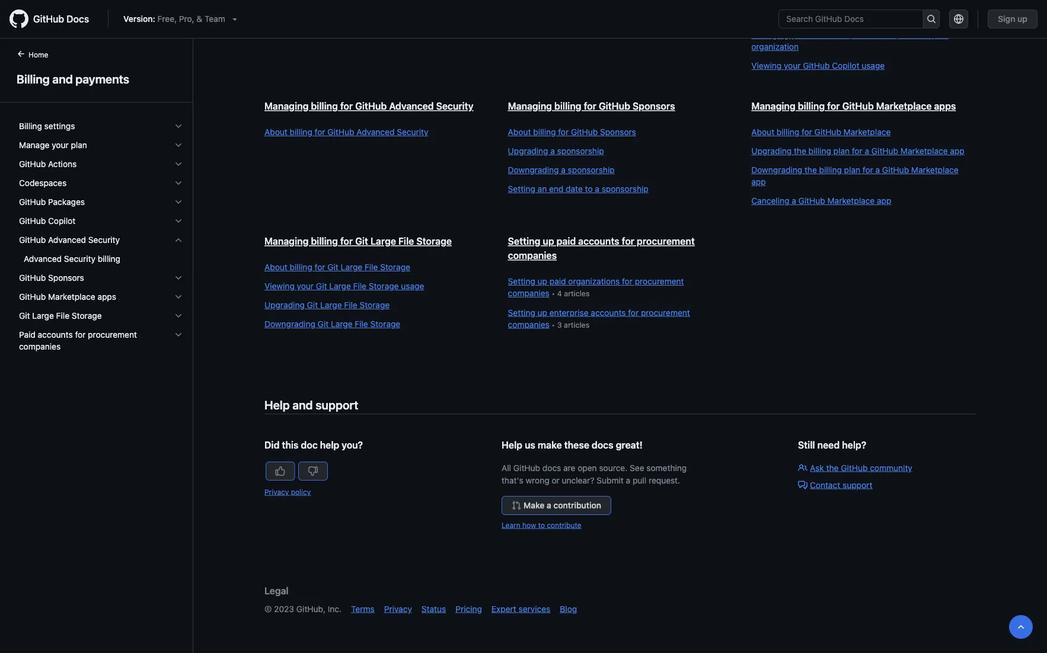 Task type: describe. For each thing, give the bounding box(es) containing it.
the for upgrading
[[795, 146, 807, 156]]

billing and payments link
[[14, 70, 179, 88]]

a up end
[[562, 165, 566, 175]]

learn how to contribute
[[502, 522, 582, 530]]

managing billing for github marketplace apps
[[752, 101, 957, 112]]

git inside downgrading git large file storage "link"
[[318, 320, 329, 329]]

how
[[523, 522, 537, 530]]

github packages
[[19, 197, 85, 207]]

paid
[[19, 330, 35, 340]]

terms
[[351, 605, 375, 614]]

github down managing billing for github sponsors link
[[571, 127, 598, 137]]

viewing for viewing your git large file storage usage
[[265, 282, 295, 291]]

paid accounts for procurement companies
[[19, 330, 137, 352]]

a right canceling
[[792, 196, 797, 206]]

sponsors for about billing for github sponsors
[[601, 127, 637, 137]]

setting for setting up paid accounts for procurement companies
[[508, 236, 541, 247]]

organization
[[752, 42, 799, 52]]

expert services
[[492, 605, 551, 614]]

billing for about billing for git large file storage
[[290, 263, 313, 272]]

community
[[871, 463, 913, 473]]

billing for about billing for github marketplace
[[777, 127, 800, 137]]

advanced security billing link
[[14, 250, 188, 269]]

the for ask
[[827, 463, 839, 473]]

upgrading git large file storage link
[[265, 300, 485, 312]]

for up about billing for github advanced security
[[341, 101, 353, 112]]

did
[[265, 440, 280, 451]]

0 vertical spatial to
[[585, 184, 593, 194]]

storage inside "link"
[[371, 320, 401, 329]]

copilot for viewing your github copilot usage
[[833, 61, 860, 71]]

app for upgrading the billing plan for a github marketplace app
[[951, 146, 965, 156]]

free,
[[158, 14, 177, 24]]

about billing for github advanced security
[[265, 127, 429, 137]]

sponsors for managing billing for github sponsors
[[633, 101, 676, 112]]

privacy policy
[[265, 488, 311, 497]]

personal
[[752, 11, 785, 21]]

about billing for github sponsors link
[[508, 126, 728, 138]]

help and support
[[265, 398, 359, 412]]

copilot for managing your github copilot subscription for your organization
[[840, 30, 868, 40]]

a inside all github docs are open source. see something that's wrong or unclear? submit a pull request.
[[626, 476, 631, 486]]

4
[[558, 290, 562, 298]]

file down the viewing your git large file storage usage
[[344, 301, 358, 310]]

sponsorship inside setting an end date to a sponsorship link
[[602, 184, 649, 194]]

2023
[[274, 605, 294, 614]]

github sponsors
[[19, 273, 84, 283]]

managing for managing billing for github marketplace apps
[[752, 101, 796, 112]]

setting an end date to a sponsorship link
[[508, 183, 728, 195]]

marketplace inside about billing for github marketplace link
[[844, 127, 892, 137]]

managing billing for git large file storage link
[[265, 236, 452, 247]]

status link
[[422, 605, 446, 614]]

actions
[[48, 159, 77, 169]]

sponsorship for upgrading a sponsorship
[[558, 146, 605, 156]]

inc.
[[328, 605, 342, 614]]

github up about billing for github advanced security link
[[356, 101, 387, 112]]

setting for setting up enterprise accounts for procurement companies
[[508, 308, 536, 318]]

sign up
[[999, 14, 1028, 24]]

us
[[525, 440, 536, 451]]

about billing for github advanced security link
[[265, 126, 485, 138]]

companies for setting up paid organizations for procurement companies
[[508, 289, 550, 298]]

policy
[[291, 488, 311, 497]]

github inside 'link'
[[872, 146, 899, 156]]

sc 9kayk9 0 image for for
[[174, 331, 183, 340]]

organizations
[[569, 277, 620, 287]]

about billing for github sponsors
[[508, 127, 637, 137]]

the for downgrading
[[805, 165, 818, 175]]

viewing your github copilot usage
[[752, 61, 886, 71]]

large inside "git large file storage" dropdown button
[[32, 311, 54, 321]]

managing for managing your github copilot subscription for your personal account
[[752, 0, 790, 9]]

great!
[[616, 440, 643, 451]]

an
[[538, 184, 547, 194]]

up for setting up paid accounts for procurement companies
[[543, 236, 555, 247]]

downgrading for managing billing for github marketplace apps
[[752, 165, 803, 175]]

for up upgrading a sponsorship
[[559, 127, 569, 137]]

pricing link
[[456, 605, 482, 614]]

github marketplace apps button
[[14, 288, 188, 307]]

expert services link
[[492, 605, 551, 614]]

pricing
[[456, 605, 482, 614]]

billing inside 'link'
[[809, 146, 832, 156]]

advanced up github sponsors
[[24, 254, 62, 264]]

blog
[[560, 605, 578, 614]]

all github docs are open source. see something that's wrong or unclear? submit a pull request.
[[502, 463, 687, 486]]

billing for managing billing for github sponsors
[[555, 101, 582, 112]]

make
[[538, 440, 562, 451]]

wrong
[[526, 476, 550, 486]]

a right make
[[547, 501, 552, 511]]

github down github copilot
[[19, 235, 46, 245]]

codespaces button
[[14, 174, 188, 193]]

billing and payments element
[[0, 48, 193, 653]]

articles for enterprise
[[564, 321, 590, 329]]

blog link
[[560, 605, 578, 614]]

did this doc help you? option group
[[265, 462, 428, 481]]

learn how to contribute link
[[502, 522, 582, 530]]

paid for organizations
[[550, 277, 566, 287]]

storage inside dropdown button
[[72, 311, 102, 321]]

contact support link
[[799, 481, 873, 490]]

sc 9kayk9 0 image inside codespaces dropdown button
[[174, 179, 183, 188]]

large inside viewing your git large file storage usage link
[[329, 282, 351, 291]]

large inside upgrading git large file storage link
[[320, 301, 342, 310]]

privacy for privacy
[[384, 605, 412, 614]]

sc 9kayk9 0 image for plan
[[174, 141, 183, 150]]

setting for setting up paid organizations for procurement companies
[[508, 277, 536, 287]]

file up viewing your git large file storage usage link
[[365, 263, 378, 272]]

github docs link
[[9, 9, 99, 28]]

docs
[[67, 13, 89, 25]]

upgrading for managing billing for github marketplace apps
[[752, 146, 792, 156]]

your for manage your plan
[[52, 140, 69, 150]]

team
[[205, 14, 225, 24]]

• for enterprise
[[552, 321, 556, 329]]

file down about billing for git large file storage link
[[353, 282, 367, 291]]

help us make these docs great!
[[502, 440, 643, 451]]

for inside 'link'
[[853, 146, 863, 156]]

github copilot button
[[14, 212, 188, 231]]

github actions
[[19, 159, 77, 169]]

about for managing billing for github marketplace apps
[[752, 127, 775, 137]]

0 vertical spatial support
[[316, 398, 359, 412]]

ask the github community
[[811, 463, 913, 473]]

github inside 'dropdown button'
[[19, 273, 46, 283]]

sponsors inside 'dropdown button'
[[48, 273, 84, 283]]

ask
[[811, 463, 825, 473]]

github,
[[297, 605, 326, 614]]

something
[[647, 463, 687, 473]]

triangle down image
[[230, 14, 240, 24]]

github down managing billing for github advanced security link
[[328, 127, 355, 137]]

manage your plan
[[19, 140, 87, 150]]

git large file storage button
[[14, 307, 188, 326]]

downgrading for managing billing for github sponsors
[[508, 165, 559, 175]]

downgrading inside downgrading git large file storage "link"
[[265, 320, 316, 329]]

enterprise
[[550, 308, 589, 318]]

marketplace inside upgrading the billing plan for a github marketplace app 'link'
[[901, 146, 949, 156]]

© 2023 github, inc.
[[265, 605, 342, 614]]

for inside setting up paid accounts for procurement companies
[[622, 236, 635, 247]]

and for billing
[[52, 72, 73, 86]]

help
[[320, 440, 340, 451]]

billing for managing billing for github advanced security
[[311, 101, 338, 112]]

github advanced security button
[[14, 231, 188, 250]]

did this doc help you?
[[265, 440, 363, 451]]

subscription for managing your github copilot subscription for your personal account
[[870, 0, 917, 9]]

upgrading a sponsorship link
[[508, 145, 728, 157]]

version:
[[123, 14, 155, 24]]

terms link
[[351, 605, 375, 614]]

billing for billing settings
[[19, 121, 42, 131]]

for down the managing billing for github marketplace apps link
[[802, 127, 813, 137]]

setting up paid organizations for procurement companies
[[508, 277, 685, 298]]

github copilot
[[19, 216, 75, 226]]

this
[[282, 440, 299, 451]]

marketplace inside 'github marketplace apps' "dropdown button"
[[48, 292, 95, 302]]

0 horizontal spatial upgrading
[[265, 301, 305, 310]]

sc 9kayk9 0 image for billing settings
[[174, 122, 183, 131]]

up for setting up paid organizations for procurement companies
[[538, 277, 548, 287]]

billing settings
[[19, 121, 75, 131]]

github advanced security
[[19, 235, 120, 245]]

managing your github copilot subscription for your personal account link
[[752, 0, 972, 22]]

accounts for enterprise
[[591, 308, 626, 318]]

security inside dropdown button
[[88, 235, 120, 245]]

privacy policy link
[[265, 488, 311, 497]]

your down search icon
[[932, 30, 949, 40]]

marketplace inside downgrading the billing plan for a github marketplace app
[[912, 165, 959, 175]]

unclear?
[[562, 476, 595, 486]]

advanced down managing billing for github advanced security
[[357, 127, 395, 137]]

billing for managing billing for github marketplace apps
[[799, 101, 826, 112]]

a up the downgrading a sponsorship
[[551, 146, 555, 156]]

sponsorship for downgrading a sponsorship
[[568, 165, 615, 175]]

help for help us make these docs great!
[[502, 440, 523, 451]]

setting up enterprise accounts for procurement companies
[[508, 308, 691, 330]]

billing for about billing for github advanced security
[[290, 127, 313, 137]]

sc 9kayk9 0 image for apps
[[174, 293, 183, 302]]

sc 9kayk9 0 image for github copilot
[[174, 217, 183, 226]]

packages
[[48, 197, 85, 207]]

git up about billing for git large file storage link
[[356, 236, 369, 247]]

your for viewing your git large file storage usage
[[297, 282, 314, 291]]

github up about billing for github sponsors link
[[599, 101, 631, 112]]

github right canceling
[[799, 196, 826, 206]]

plan inside manage your plan dropdown button
[[71, 140, 87, 150]]

managing billing for git large file storage
[[265, 236, 452, 247]]

github down managing your github copilot subscription for your organization
[[804, 61, 831, 71]]

about inside about billing for github advanced security link
[[265, 127, 288, 137]]

companies for setting up enterprise accounts for procurement companies
[[508, 320, 550, 330]]

github up contact support
[[842, 463, 868, 473]]



Task type: locate. For each thing, give the bounding box(es) containing it.
1 vertical spatial viewing
[[265, 282, 295, 291]]

advanced up advanced security billing
[[48, 235, 86, 245]]

0 vertical spatial viewing
[[752, 61, 782, 71]]

downgrading git large file storage link
[[265, 319, 485, 331]]

0 horizontal spatial apps
[[98, 292, 116, 302]]

0 vertical spatial billing
[[17, 72, 50, 86]]

setting for setting an end date to a sponsorship
[[508, 184, 536, 194]]

large
[[371, 236, 396, 247], [341, 263, 363, 272], [329, 282, 351, 291], [320, 301, 342, 310], [32, 311, 54, 321], [331, 320, 353, 329]]

account
[[787, 11, 818, 21]]

a
[[551, 146, 555, 156], [866, 146, 870, 156], [562, 165, 566, 175], [876, 165, 881, 175], [595, 184, 600, 194], [792, 196, 797, 206], [626, 476, 631, 486], [547, 501, 552, 511]]

usage
[[862, 61, 886, 71], [401, 282, 424, 291]]

1 horizontal spatial privacy
[[384, 605, 412, 614]]

large inside about billing for git large file storage link
[[341, 263, 363, 272]]

&
[[197, 14, 202, 24]]

github up wrong on the bottom of page
[[514, 463, 541, 473]]

up inside setting up paid organizations for procurement companies
[[538, 277, 548, 287]]

1 horizontal spatial docs
[[592, 440, 614, 451]]

plan
[[71, 140, 87, 150], [834, 146, 850, 156], [845, 165, 861, 175]]

1 vertical spatial subscription
[[870, 30, 917, 40]]

your for managing your github copilot subscription for your organization
[[792, 30, 809, 40]]

5 sc 9kayk9 0 image from the top
[[174, 236, 183, 245]]

0 horizontal spatial and
[[52, 72, 73, 86]]

the right ask
[[827, 463, 839, 473]]

downgrading git large file storage
[[265, 320, 401, 329]]

copilot down managing your github copilot subscription for your organization
[[833, 61, 860, 71]]

for up about billing for github marketplace
[[828, 101, 841, 112]]

1 vertical spatial sponsorship
[[568, 165, 615, 175]]

0 vertical spatial usage
[[862, 61, 886, 71]]

1 sc 9kayk9 0 image from the top
[[174, 122, 183, 131]]

procurement for setting up enterprise accounts for procurement companies
[[641, 308, 691, 318]]

1 horizontal spatial apps
[[935, 101, 957, 112]]

and for help
[[293, 398, 313, 412]]

0 horizontal spatial usage
[[401, 282, 424, 291]]

sc 9kayk9 0 image inside github advanced security dropdown button
[[174, 236, 183, 245]]

help for help and support
[[265, 398, 290, 412]]

1 horizontal spatial help
[[502, 440, 523, 451]]

github down codespaces
[[19, 197, 46, 207]]

github down upgrading the billing plan for a github marketplace app 'link' at the top right
[[883, 165, 910, 175]]

for down setting an end date to a sponsorship link
[[622, 236, 635, 247]]

about billing for github marketplace link
[[752, 126, 972, 138]]

1 vertical spatial app
[[752, 177, 767, 187]]

4 setting from the top
[[508, 308, 536, 318]]

1 vertical spatial to
[[539, 522, 545, 530]]

date
[[566, 184, 583, 194]]

viewing your git large file storage usage
[[265, 282, 424, 291]]

copilot inside viewing your github copilot usage link
[[833, 61, 860, 71]]

end
[[550, 184, 564, 194]]

1 vertical spatial docs
[[543, 463, 562, 473]]

2 articles from the top
[[564, 321, 590, 329]]

manage your plan button
[[14, 136, 188, 155]]

github docs
[[33, 13, 89, 25]]

downgrading inside 'downgrading a sponsorship' link
[[508, 165, 559, 175]]

0 horizontal spatial help
[[265, 398, 290, 412]]

procurement
[[637, 236, 695, 247], [635, 277, 685, 287], [641, 308, 691, 318], [88, 330, 137, 340]]

upgrading up downgrading git large file storage
[[265, 301, 305, 310]]

sign up link
[[989, 9, 1039, 28]]

0 horizontal spatial privacy
[[265, 488, 289, 497]]

setting up paid accounts for procurement companies
[[508, 236, 695, 261]]

for inside setting up paid organizations for procurement companies
[[623, 277, 633, 287]]

docs up or
[[543, 463, 562, 473]]

sponsorship inside 'downgrading a sponsorship' link
[[568, 165, 615, 175]]

github up about billing for github marketplace link
[[843, 101, 875, 112]]

1 subscription from the top
[[870, 0, 917, 9]]

github up account
[[811, 0, 838, 9]]

tooltip
[[1010, 616, 1034, 640]]

paid up organizations
[[557, 236, 576, 247]]

0 horizontal spatial support
[[316, 398, 359, 412]]

github
[[811, 0, 838, 9], [33, 13, 64, 25], [811, 30, 838, 40], [804, 61, 831, 71], [356, 101, 387, 112], [599, 101, 631, 112], [843, 101, 875, 112], [328, 127, 355, 137], [571, 127, 598, 137], [815, 127, 842, 137], [872, 146, 899, 156], [19, 159, 46, 169], [883, 165, 910, 175], [799, 196, 826, 206], [19, 197, 46, 207], [19, 216, 46, 226], [19, 235, 46, 245], [19, 273, 46, 283], [19, 292, 46, 302], [514, 463, 541, 473], [842, 463, 868, 473]]

0 vertical spatial and
[[52, 72, 73, 86]]

1 • from the top
[[552, 290, 556, 298]]

managing
[[752, 0, 790, 9], [752, 30, 790, 40], [265, 101, 309, 112], [508, 101, 553, 112], [752, 101, 796, 112], [265, 236, 309, 247]]

procurement inside setting up paid accounts for procurement companies
[[637, 236, 695, 247]]

about inside about billing for git large file storage link
[[265, 263, 288, 272]]

search image
[[927, 14, 937, 24]]

accounts down git large file storage
[[38, 330, 73, 340]]

upgrading inside 'link'
[[752, 146, 792, 156]]

about inside about billing for github sponsors link
[[508, 127, 531, 137]]

these
[[565, 440, 590, 451]]

privacy for privacy policy
[[265, 488, 289, 497]]

git down upgrading git large file storage
[[318, 320, 329, 329]]

0 vertical spatial subscription
[[870, 0, 917, 9]]

6 sc 9kayk9 0 image from the top
[[174, 312, 183, 321]]

upgrading git large file storage
[[265, 301, 390, 310]]

make a contribution link
[[502, 497, 612, 516]]

and up doc
[[293, 398, 313, 412]]

billing settings button
[[14, 117, 188, 136]]

git up paid
[[19, 311, 30, 321]]

viewing your git large file storage usage link
[[265, 281, 485, 293]]

1 vertical spatial support
[[843, 481, 873, 490]]

usage down managing your github copilot subscription for your organization link
[[862, 61, 886, 71]]

1 vertical spatial privacy
[[384, 605, 412, 614]]

downgrading inside downgrading the billing plan for a github marketplace app
[[752, 165, 803, 175]]

copilot inside managing your github copilot subscription for your personal account
[[840, 0, 868, 9]]

sc 9kayk9 0 image inside manage your plan dropdown button
[[174, 141, 183, 150]]

• left 4
[[552, 290, 556, 298]]

for down managing billing for github advanced security link
[[315, 127, 326, 137]]

0 horizontal spatial app
[[752, 177, 767, 187]]

accounts inside paid accounts for procurement companies
[[38, 330, 73, 340]]

your up search icon
[[932, 0, 949, 9]]

managing for managing billing for git large file storage
[[265, 236, 309, 247]]

for up about billing for git large file storage
[[341, 236, 353, 247]]

support
[[316, 398, 359, 412], [843, 481, 873, 490]]

you?
[[342, 440, 363, 451]]

about inside about billing for github marketplace link
[[752, 127, 775, 137]]

companies left 4
[[508, 289, 550, 298]]

0 vertical spatial sponsors
[[633, 101, 676, 112]]

support down the ask the github community link
[[843, 481, 873, 490]]

git inside upgrading git large file storage link
[[307, 301, 318, 310]]

procurement inside paid accounts for procurement companies
[[88, 330, 137, 340]]

a inside downgrading the billing plan for a github marketplace app
[[876, 165, 881, 175]]

the inside downgrading the billing plan for a github marketplace app
[[805, 165, 818, 175]]

services
[[519, 605, 551, 614]]

2 vertical spatial accounts
[[38, 330, 73, 340]]

1 horizontal spatial support
[[843, 481, 873, 490]]

0 horizontal spatial viewing
[[265, 282, 295, 291]]

need
[[818, 440, 840, 451]]

paid inside setting up paid organizations for procurement companies
[[550, 277, 566, 287]]

to right how
[[539, 522, 545, 530]]

sc 9kayk9 0 image
[[174, 141, 183, 150], [174, 179, 183, 188], [174, 274, 183, 283], [174, 293, 183, 302], [174, 331, 183, 340]]

your
[[792, 0, 809, 9], [932, 0, 949, 9], [792, 30, 809, 40], [932, 30, 949, 40], [784, 61, 801, 71], [52, 140, 69, 150], [297, 282, 314, 291]]

make
[[524, 501, 545, 511]]

sponsors up about billing for github sponsors link
[[633, 101, 676, 112]]

1 horizontal spatial upgrading
[[508, 146, 549, 156]]

github inside all github docs are open source. see something that's wrong or unclear? submit a pull request.
[[514, 463, 541, 473]]

upgrading
[[508, 146, 549, 156], [752, 146, 792, 156], [265, 301, 305, 310]]

viewing your github copilot usage link
[[752, 60, 972, 72]]

app inside 'canceling a github marketplace app' link
[[878, 196, 892, 206]]

0 vertical spatial apps
[[935, 101, 957, 112]]

git up upgrading git large file storage
[[316, 282, 327, 291]]

github down github sponsors
[[19, 292, 46, 302]]

1 articles from the top
[[565, 290, 590, 298]]

sc 9kayk9 0 image for github packages
[[174, 198, 183, 207]]

large down about billing for git large file storage
[[329, 282, 351, 291]]

your down account
[[792, 30, 809, 40]]

2 subscription from the top
[[870, 30, 917, 40]]

scroll to top image
[[1017, 623, 1027, 633]]

sc 9kayk9 0 image inside paid accounts for procurement companies dropdown button
[[174, 331, 183, 340]]

up for setting up enterprise accounts for procurement companies
[[538, 308, 548, 318]]

4 sc 9kayk9 0 image from the top
[[174, 217, 183, 226]]

sc 9kayk9 0 image inside github copilot dropdown button
[[174, 217, 183, 226]]

1 vertical spatial sponsors
[[601, 127, 637, 137]]

git inside "git large file storage" dropdown button
[[19, 311, 30, 321]]

github down github packages
[[19, 216, 46, 226]]

0 horizontal spatial downgrading
[[265, 320, 316, 329]]

a down about billing for github marketplace link
[[866, 146, 870, 156]]

managing billing for github advanced security
[[265, 101, 474, 112]]

apps inside "dropdown button"
[[98, 292, 116, 302]]

the down about billing for github marketplace
[[795, 146, 807, 156]]

0 vertical spatial sponsorship
[[558, 146, 605, 156]]

for inside paid accounts for procurement companies
[[75, 330, 86, 340]]

1 sc 9kayk9 0 image from the top
[[174, 141, 183, 150]]

downgrading up an at the top right of the page
[[508, 165, 559, 175]]

that's
[[502, 476, 524, 486]]

for up search icon
[[919, 0, 930, 9]]

companies up • 4 articles
[[508, 250, 557, 261]]

None search field
[[779, 9, 941, 28]]

are
[[564, 463, 576, 473]]

sc 9kayk9 0 image inside 'github marketplace apps' "dropdown button"
[[174, 293, 183, 302]]

subscription inside managing your github copilot subscription for your personal account
[[870, 0, 917, 9]]

managing for managing billing for github advanced security
[[265, 101, 309, 112]]

for inside downgrading the billing plan for a github marketplace app
[[863, 165, 874, 175]]

plan down upgrading the billing plan for a github marketplace app
[[845, 165, 861, 175]]

up for sign up
[[1018, 14, 1028, 24]]

sign
[[999, 14, 1016, 24]]

sc 9kayk9 0 image for github advanced security
[[174, 236, 183, 245]]

downgrading
[[508, 165, 559, 175], [752, 165, 803, 175], [265, 320, 316, 329]]

procurement for setting up paid accounts for procurement companies
[[637, 236, 695, 247]]

2 • from the top
[[552, 321, 556, 329]]

github inside "dropdown button"
[[19, 292, 46, 302]]

3 setting from the top
[[508, 277, 536, 287]]

billing
[[311, 101, 338, 112], [555, 101, 582, 112], [799, 101, 826, 112], [290, 127, 313, 137], [534, 127, 556, 137], [777, 127, 800, 137], [809, 146, 832, 156], [820, 165, 843, 175], [311, 236, 338, 247], [98, 254, 121, 264], [290, 263, 313, 272]]

managing for managing billing for github sponsors
[[508, 101, 553, 112]]

plan for downgrading
[[845, 165, 861, 175]]

for down about billing for github marketplace link
[[853, 146, 863, 156]]

accounts inside setting up enterprise accounts for procurement companies
[[591, 308, 626, 318]]

1 horizontal spatial to
[[585, 184, 593, 194]]

2 vertical spatial sponsorship
[[602, 184, 649, 194]]

billing inside github advanced security element
[[98, 254, 121, 264]]

expert
[[492, 605, 517, 614]]

for inside managing your github copilot subscription for your personal account
[[919, 0, 930, 9]]

articles down enterprise
[[564, 321, 590, 329]]

subscription
[[870, 0, 917, 9], [870, 30, 917, 40]]

2 sc 9kayk9 0 image from the top
[[174, 160, 183, 169]]

managing your github copilot subscription for your organization link
[[752, 29, 972, 53]]

3
[[558, 321, 562, 329]]

a down upgrading the billing plan for a github marketplace app 'link' at the top right
[[876, 165, 881, 175]]

large up about billing for git large file storage link
[[371, 236, 396, 247]]

Search GitHub Docs search field
[[780, 10, 924, 28]]

sc 9kayk9 0 image
[[174, 122, 183, 131], [174, 160, 183, 169], [174, 198, 183, 207], [174, 217, 183, 226], [174, 236, 183, 245], [174, 312, 183, 321]]

for up about billing for github sponsors
[[584, 101, 597, 112]]

sc 9kayk9 0 image inside github sponsors 'dropdown button'
[[174, 274, 183, 283]]

payments
[[76, 72, 129, 86]]

subscription for managing your github copilot subscription for your organization
[[870, 30, 917, 40]]

about for managing billing for git large file storage
[[265, 263, 288, 272]]

for right organizations
[[623, 277, 633, 287]]

managing inside managing your github copilot subscription for your organization
[[752, 30, 790, 40]]

sc 9kayk9 0 image inside "git large file storage" dropdown button
[[174, 312, 183, 321]]

2 vertical spatial sponsors
[[48, 273, 84, 283]]

copilot inside github copilot dropdown button
[[48, 216, 75, 226]]

sc 9kayk9 0 image inside github packages dropdown button
[[174, 198, 183, 207]]

advanced inside dropdown button
[[48, 235, 86, 245]]

canceling a github marketplace app
[[752, 196, 892, 206]]

marketplace
[[877, 101, 933, 112], [844, 127, 892, 137], [901, 146, 949, 156], [912, 165, 959, 175], [828, 196, 875, 206], [48, 292, 95, 302]]

1 vertical spatial apps
[[98, 292, 116, 302]]

github marketplace apps
[[19, 292, 116, 302]]

upgrading a sponsorship
[[508, 146, 605, 156]]

0 vertical spatial accounts
[[579, 236, 620, 247]]

1 vertical spatial paid
[[550, 277, 566, 287]]

privacy
[[265, 488, 289, 497], [384, 605, 412, 614]]

paid inside setting up paid accounts for procurement companies
[[557, 236, 576, 247]]

github inside downgrading the billing plan for a github marketplace app
[[883, 165, 910, 175]]

• 4 articles
[[550, 290, 590, 298]]

accounts inside setting up paid accounts for procurement companies
[[579, 236, 620, 247]]

copilot up search github docs search field
[[840, 0, 868, 9]]

managing your github copilot subscription for your organization
[[752, 30, 949, 52]]

0 vertical spatial paid
[[557, 236, 576, 247]]

sponsorship down about billing for github sponsors
[[558, 146, 605, 156]]

or
[[552, 476, 560, 486]]

your up account
[[792, 0, 809, 9]]

github up upgrading the billing plan for a github marketplace app
[[815, 127, 842, 137]]

1 vertical spatial articles
[[564, 321, 590, 329]]

marketplace inside 'canceling a github marketplace app' link
[[828, 196, 875, 206]]

large inside downgrading git large file storage "link"
[[331, 320, 353, 329]]

1 vertical spatial accounts
[[591, 308, 626, 318]]

1 vertical spatial help
[[502, 440, 523, 451]]

support up help at left bottom
[[316, 398, 359, 412]]

accounts up organizations
[[579, 236, 620, 247]]

1 vertical spatial the
[[805, 165, 818, 175]]

companies inside paid accounts for procurement companies
[[19, 342, 61, 352]]

upgrading for managing billing for github sponsors
[[508, 146, 549, 156]]

open
[[578, 463, 597, 473]]

file inside "link"
[[355, 320, 368, 329]]

select language: current language is english image
[[955, 14, 964, 24]]

companies inside setting up paid organizations for procurement companies
[[508, 289, 550, 298]]

git
[[356, 236, 369, 247], [328, 263, 339, 272], [316, 282, 327, 291], [307, 301, 318, 310], [19, 311, 30, 321], [318, 320, 329, 329]]

the
[[795, 146, 807, 156], [805, 165, 818, 175], [827, 463, 839, 473]]

1 horizontal spatial and
[[293, 398, 313, 412]]

file inside dropdown button
[[56, 311, 69, 321]]

0 vertical spatial articles
[[565, 290, 590, 298]]

git up downgrading git large file storage
[[307, 301, 318, 310]]

about for managing billing for github sponsors
[[508, 127, 531, 137]]

the inside 'link'
[[795, 146, 807, 156]]

managing your github copilot subscription for your personal account
[[752, 0, 949, 21]]

to right date
[[585, 184, 593, 194]]

0 vertical spatial privacy
[[265, 488, 289, 497]]

a right date
[[595, 184, 600, 194]]

procurement inside setting up paid organizations for procurement companies
[[635, 277, 685, 287]]

copilot for managing your github copilot subscription for your personal account
[[840, 0, 868, 9]]

managing billing for github sponsors
[[508, 101, 676, 112]]

1 horizontal spatial usage
[[862, 61, 886, 71]]

for up the viewing your git large file storage usage
[[315, 263, 326, 272]]

billing down home link
[[17, 72, 50, 86]]

up inside setting up paid accounts for procurement companies
[[543, 236, 555, 247]]

codespaces
[[19, 178, 67, 188]]

github advanced security element
[[9, 231, 193, 269]]

make a contribution
[[524, 501, 602, 511]]

billing for managing billing for git large file storage
[[311, 236, 338, 247]]

0 horizontal spatial docs
[[543, 463, 562, 473]]

plan for upgrading
[[834, 146, 850, 156]]

contribution
[[554, 501, 602, 511]]

2 horizontal spatial upgrading
[[752, 146, 792, 156]]

upgrading up the downgrading a sponsorship
[[508, 146, 549, 156]]

your inside dropdown button
[[52, 140, 69, 150]]

see
[[630, 463, 645, 473]]

subscription down managing your github copilot subscription for your personal account link
[[870, 30, 917, 40]]

privacy right terms link at bottom left
[[384, 605, 412, 614]]

2 sc 9kayk9 0 image from the top
[[174, 179, 183, 188]]

help up did at the bottom of the page
[[265, 398, 290, 412]]

accounts down setting up paid organizations for procurement companies
[[591, 308, 626, 318]]

version: free, pro, & team
[[123, 14, 225, 24]]

billing inside dropdown button
[[19, 121, 42, 131]]

articles for paid
[[565, 290, 590, 298]]

still need help?
[[799, 440, 867, 451]]

procurement inside setting up enterprise accounts for procurement companies
[[641, 308, 691, 318]]

viewing up upgrading git large file storage
[[265, 282, 295, 291]]

help left us
[[502, 440, 523, 451]]

up inside setting up enterprise accounts for procurement companies
[[538, 308, 548, 318]]

github up github marketplace apps
[[19, 273, 46, 283]]

setting inside setting up paid accounts for procurement companies
[[508, 236, 541, 247]]

0 vertical spatial app
[[951, 146, 965, 156]]

paid
[[557, 236, 576, 247], [550, 277, 566, 287]]

sc 9kayk9 0 image for git large file storage
[[174, 312, 183, 321]]

billing for billing and payments
[[17, 72, 50, 86]]

security
[[436, 101, 474, 112], [397, 127, 429, 137], [88, 235, 120, 245], [64, 254, 96, 264]]

0 vertical spatial docs
[[592, 440, 614, 451]]

viewing down the organization
[[752, 61, 782, 71]]

advanced up about billing for github advanced security link
[[389, 101, 434, 112]]

billing up manage
[[19, 121, 42, 131]]

for inside managing your github copilot subscription for your organization
[[919, 30, 930, 40]]

for inside setting up enterprise accounts for procurement companies
[[629, 308, 639, 318]]

plan down about billing for github marketplace link
[[834, 146, 850, 156]]

sc 9kayk9 0 image inside billing settings dropdown button
[[174, 122, 183, 131]]

app inside upgrading the billing plan for a github marketplace app 'link'
[[951, 146, 965, 156]]

app for downgrading the billing plan for a github marketplace app
[[752, 177, 767, 187]]

home
[[28, 50, 48, 59]]

subscription inside managing your github copilot subscription for your organization
[[870, 30, 917, 40]]

articles right 4
[[565, 290, 590, 298]]

• for paid
[[552, 290, 556, 298]]

sponsors up github marketplace apps
[[48, 273, 84, 283]]

git large file storage
[[19, 311, 102, 321]]

sponsorship inside upgrading a sponsorship link
[[558, 146, 605, 156]]

2 setting from the top
[[508, 236, 541, 247]]

0 vertical spatial •
[[552, 290, 556, 298]]

subscription up search github docs search field
[[870, 0, 917, 9]]

downgrading a sponsorship
[[508, 165, 615, 175]]

1 vertical spatial billing
[[19, 121, 42, 131]]

and down home link
[[52, 72, 73, 86]]

setting an end date to a sponsorship
[[508, 184, 649, 194]]

downgrading down upgrading git large file storage
[[265, 320, 316, 329]]

managing inside managing your github copilot subscription for your personal account
[[752, 0, 790, 9]]

1 horizontal spatial app
[[878, 196, 892, 206]]

git inside about billing for git large file storage link
[[328, 263, 339, 272]]

managing billing for github sponsors link
[[508, 101, 676, 112]]

your for viewing your github copilot usage
[[784, 61, 801, 71]]

0 vertical spatial help
[[265, 398, 290, 412]]

companies left the 3
[[508, 320, 550, 330]]

setting inside setting up enterprise accounts for procurement companies
[[508, 308, 536, 318]]

1 setting from the top
[[508, 184, 536, 194]]

3 sc 9kayk9 0 image from the top
[[174, 198, 183, 207]]

5 sc 9kayk9 0 image from the top
[[174, 331, 183, 340]]

1 vertical spatial and
[[293, 398, 313, 412]]

your down settings
[[52, 140, 69, 150]]

companies for setting up paid accounts for procurement companies
[[508, 250, 557, 261]]

1 vertical spatial usage
[[401, 282, 424, 291]]

github down manage
[[19, 159, 46, 169]]

companies inside setting up paid accounts for procurement companies
[[508, 250, 557, 261]]

your for managing your github copilot subscription for your personal account
[[792, 0, 809, 9]]

for down setting up paid organizations for procurement companies
[[629, 308, 639, 318]]

plan inside downgrading the billing plan for a github marketplace app
[[845, 165, 861, 175]]

billing
[[17, 72, 50, 86], [19, 121, 42, 131]]

billing inside downgrading the billing plan for a github marketplace app
[[820, 165, 843, 175]]

1 horizontal spatial downgrading
[[508, 165, 559, 175]]

github packages button
[[14, 193, 188, 212]]

sc 9kayk9 0 image for github actions
[[174, 160, 183, 169]]

2 vertical spatial the
[[827, 463, 839, 473]]

git inside viewing your git large file storage usage link
[[316, 282, 327, 291]]

sc 9kayk9 0 image inside github actions dropdown button
[[174, 160, 183, 169]]

plan inside upgrading the billing plan for a github marketplace app 'link'
[[834, 146, 850, 156]]

3 sc 9kayk9 0 image from the top
[[174, 274, 183, 283]]

upgrading the billing plan for a github marketplace app
[[752, 146, 965, 156]]

file up about billing for git large file storage link
[[399, 236, 414, 247]]

sponsorship up setting an end date to a sponsorship
[[568, 165, 615, 175]]

1 horizontal spatial viewing
[[752, 61, 782, 71]]

paid for accounts
[[557, 236, 576, 247]]

1 vertical spatial •
[[552, 321, 556, 329]]

accounts for paid
[[579, 236, 620, 247]]

2 horizontal spatial app
[[951, 146, 965, 156]]

your up upgrading git large file storage
[[297, 282, 314, 291]]

a left 'pull'
[[626, 476, 631, 486]]

setting inside setting up paid organizations for procurement companies
[[508, 277, 536, 287]]

2 horizontal spatial downgrading
[[752, 165, 803, 175]]

viewing for viewing your github copilot usage
[[752, 61, 782, 71]]

0 horizontal spatial to
[[539, 522, 545, 530]]

4 sc 9kayk9 0 image from the top
[[174, 293, 183, 302]]

app
[[951, 146, 965, 156], [752, 177, 767, 187], [878, 196, 892, 206]]

github inside managing your github copilot subscription for your personal account
[[811, 0, 838, 9]]

docs inside all github docs are open source. see something that's wrong or unclear? submit a pull request.
[[543, 463, 562, 473]]

companies down paid
[[19, 342, 61, 352]]

github left docs
[[33, 13, 64, 25]]

managing for managing your github copilot subscription for your organization
[[752, 30, 790, 40]]

0 vertical spatial the
[[795, 146, 807, 156]]

plan up actions
[[71, 140, 87, 150]]

copilot down packages
[[48, 216, 75, 226]]

large down upgrading git large file storage
[[331, 320, 353, 329]]

app inside downgrading the billing plan for a github marketplace app
[[752, 177, 767, 187]]

privacy left policy
[[265, 488, 289, 497]]

sponsors up upgrading a sponsorship link
[[601, 127, 637, 137]]

setting up paid accounts for procurement companies link
[[508, 236, 695, 261]]

github inside managing your github copilot subscription for your organization
[[811, 30, 838, 40]]

procurement for setting up paid organizations for procurement companies
[[635, 277, 685, 287]]

a inside 'link'
[[866, 146, 870, 156]]

for down upgrading the billing plan for a github marketplace app 'link' at the top right
[[863, 165, 874, 175]]

storage
[[417, 236, 452, 247], [381, 263, 411, 272], [369, 282, 399, 291], [360, 301, 390, 310], [72, 311, 102, 321], [371, 320, 401, 329]]

2 vertical spatial app
[[878, 196, 892, 206]]

copilot
[[840, 0, 868, 9], [840, 30, 868, 40], [833, 61, 860, 71], [48, 216, 75, 226]]

billing for about billing for github sponsors
[[534, 127, 556, 137]]



Task type: vqa. For each thing, say whether or not it's contained in the screenshot.
first subscription from the top
yes



